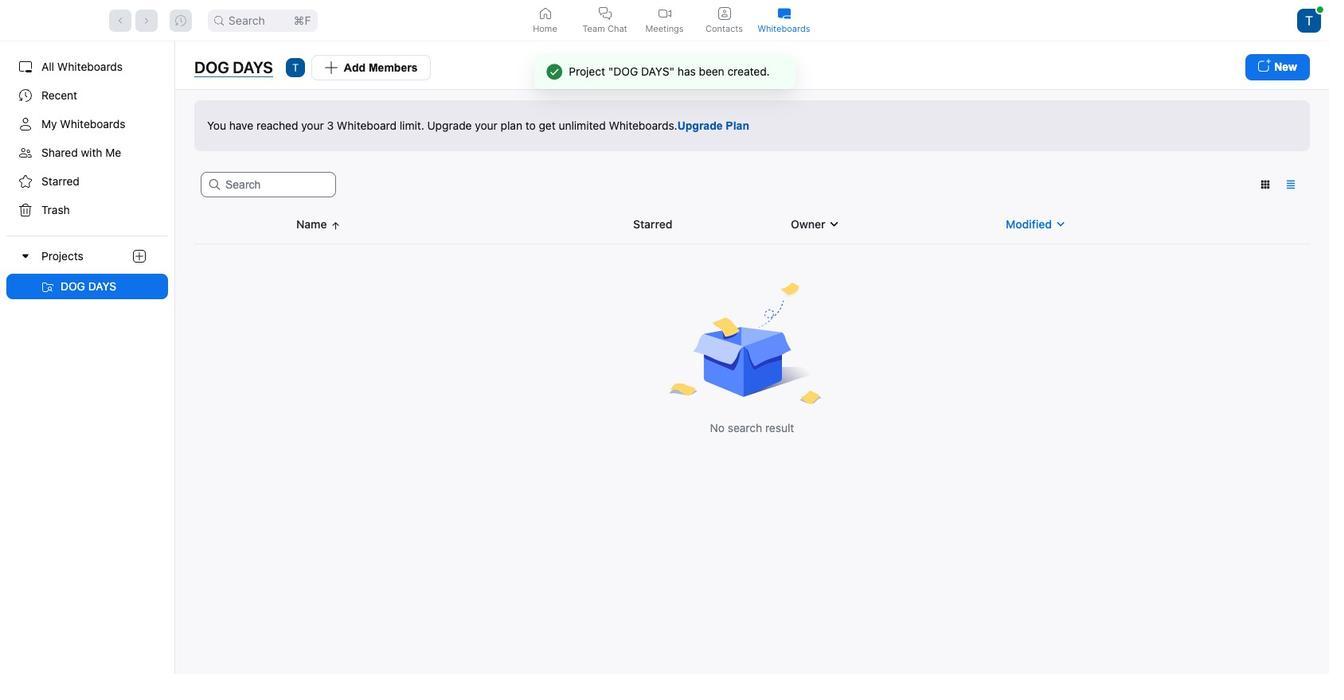 Task type: vqa. For each thing, say whether or not it's contained in the screenshot.
TB
no



Task type: locate. For each thing, give the bounding box(es) containing it.
team chat image
[[599, 7, 612, 20]]

contacts button
[[695, 0, 755, 41]]

avatar image
[[1298, 8, 1322, 32]]

whiteboards button
[[755, 0, 814, 41]]

chat
[[608, 23, 628, 34]]

whiteboards
[[758, 23, 811, 34]]

online image
[[1318, 6, 1324, 13]]

tab list
[[516, 0, 814, 41]]

home small image
[[539, 7, 552, 20], [539, 7, 552, 20]]

video on image
[[659, 7, 671, 20], [659, 7, 671, 20]]

profile contact image
[[718, 7, 731, 20]]

team chat image
[[599, 7, 612, 20]]

meetings button
[[635, 0, 695, 41]]



Task type: describe. For each thing, give the bounding box(es) containing it.
contacts
[[706, 23, 743, 34]]

online image
[[1318, 6, 1324, 13]]

⌘f
[[294, 13, 311, 27]]

team chat
[[583, 23, 628, 34]]

whiteboard small image
[[778, 7, 791, 20]]

team
[[583, 23, 605, 34]]

whiteboard small image
[[778, 7, 791, 20]]

tab list containing home
[[516, 0, 814, 41]]

home
[[533, 23, 558, 34]]

magnifier image
[[214, 16, 224, 25]]

magnifier image
[[214, 16, 224, 25]]

meetings
[[646, 23, 684, 34]]

home button
[[516, 0, 575, 41]]

team chat button
[[575, 0, 635, 41]]

search
[[229, 13, 265, 27]]

profile contact image
[[718, 7, 731, 20]]



